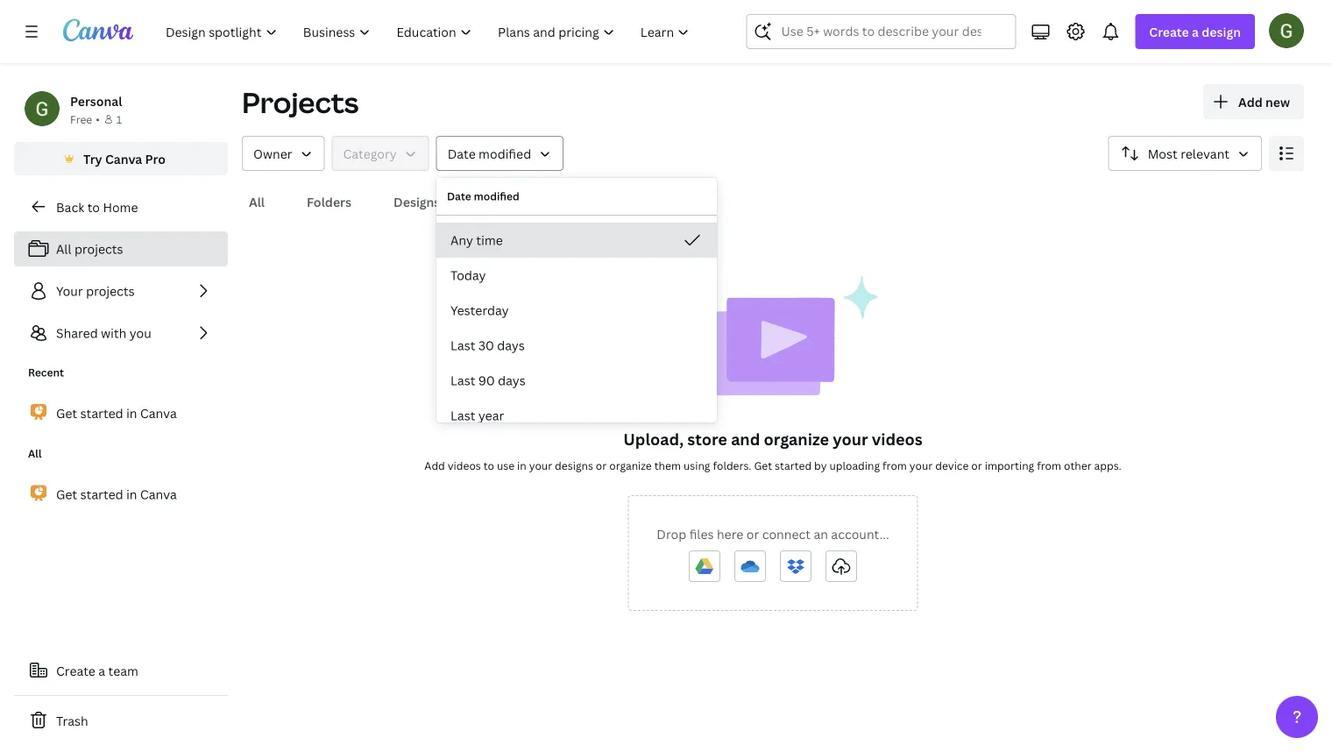 Task type: vqa. For each thing, say whether or not it's contained in the screenshot.
Facebook Covers link at the bottom left of the page
no



Task type: describe. For each thing, give the bounding box(es) containing it.
your projects
[[56, 283, 135, 299]]

add inside dropdown button
[[1239, 93, 1263, 110]]

all for all button on the top left of the page
[[249, 193, 265, 210]]

connect
[[762, 526, 811, 542]]

a for team
[[98, 662, 105, 679]]

projects for your projects
[[86, 283, 135, 299]]

projects for all projects
[[74, 241, 123, 257]]

here
[[717, 526, 744, 542]]

canva for second get started in canva link from the bottom
[[140, 405, 177, 421]]

2 vertical spatial in
[[126, 486, 137, 503]]

designs
[[394, 193, 440, 210]]

folders button
[[300, 185, 359, 218]]

days for last 90 days
[[498, 372, 526, 389]]

relevant
[[1181, 145, 1230, 162]]

images
[[482, 193, 525, 210]]

date inside button
[[448, 145, 476, 162]]

any time
[[451, 232, 503, 249]]

free •
[[70, 112, 100, 126]]

add new button
[[1204, 84, 1305, 119]]

upload,
[[624, 428, 684, 450]]

try
[[83, 150, 102, 167]]

90
[[479, 372, 495, 389]]

last 30 days option
[[437, 328, 717, 363]]

your
[[56, 283, 83, 299]]

1 horizontal spatial or
[[747, 526, 759, 542]]

2 get started in canva from the top
[[56, 486, 177, 503]]

images button
[[475, 185, 532, 218]]

free
[[70, 112, 92, 126]]

using
[[684, 458, 711, 473]]

use
[[497, 458, 515, 473]]

design
[[1202, 23, 1241, 40]]

shared with you
[[56, 325, 151, 341]]

any
[[451, 232, 473, 249]]

2 date modified from the top
[[447, 189, 520, 203]]

•
[[96, 112, 100, 126]]

designs
[[555, 458, 593, 473]]

0 vertical spatial get
[[56, 405, 77, 421]]

a for design
[[1192, 23, 1199, 40]]

new
[[1266, 93, 1291, 110]]

Date modified button
[[436, 136, 564, 171]]

modified inside button
[[479, 145, 531, 162]]

0 vertical spatial organize
[[764, 428, 829, 450]]

create a design
[[1150, 23, 1241, 40]]

2 vertical spatial get
[[56, 486, 77, 503]]

try canva pro button
[[14, 142, 228, 175]]

create a team
[[56, 662, 138, 679]]

owner
[[253, 145, 292, 162]]

last year
[[451, 407, 504, 424]]

personal
[[70, 92, 122, 109]]

importing
[[985, 458, 1035, 473]]

2 get started in canva link from the top
[[14, 476, 228, 513]]

drop files here or connect an account...
[[657, 526, 890, 542]]

back
[[56, 199, 84, 215]]

time
[[476, 232, 503, 249]]

1 horizontal spatial your
[[833, 428, 868, 450]]

category
[[343, 145, 397, 162]]

last 90 days option
[[437, 363, 717, 398]]

Category button
[[332, 136, 429, 171]]

any time button
[[437, 223, 717, 258]]

uploading
[[830, 458, 880, 473]]

2 horizontal spatial your
[[910, 458, 933, 473]]

create for create a design
[[1150, 23, 1190, 40]]

Sort by button
[[1109, 136, 1263, 171]]

in inside upload, store and organize your videos add videos to use in your designs or organize them using folders. get started by uploading from your device or importing from other apps.
[[517, 458, 527, 473]]

1 horizontal spatial videos
[[872, 428, 923, 450]]

top level navigation element
[[154, 14, 704, 49]]

2 vertical spatial started
[[80, 486, 123, 503]]

pro
[[145, 150, 166, 167]]

1 from from the left
[[883, 458, 907, 473]]

last for last 90 days
[[451, 372, 476, 389]]

yesterday
[[451, 302, 509, 319]]

folders.
[[713, 458, 752, 473]]

0 vertical spatial started
[[80, 405, 123, 421]]

home
[[103, 199, 138, 215]]

most relevant
[[1148, 145, 1230, 162]]

create for create a team
[[56, 662, 95, 679]]

add new
[[1239, 93, 1291, 110]]

add inside upload, store and organize your videos add videos to use in your designs or organize them using folders. get started by uploading from your device or importing from other apps.
[[425, 458, 445, 473]]

trash link
[[14, 703, 228, 738]]

30
[[479, 337, 494, 354]]

gary orlando image
[[1270, 13, 1305, 48]]

last year option
[[437, 398, 717, 433]]



Task type: locate. For each thing, give the bounding box(es) containing it.
1 vertical spatial get started in canva link
[[14, 476, 228, 513]]

1 get started in canva from the top
[[56, 405, 177, 421]]

list box containing any time
[[437, 223, 717, 433]]

0 vertical spatial modified
[[479, 145, 531, 162]]

create inside dropdown button
[[1150, 23, 1190, 40]]

1 vertical spatial canva
[[140, 405, 177, 421]]

date modified up "images"
[[448, 145, 531, 162]]

2 vertical spatial canva
[[140, 486, 177, 503]]

1 vertical spatial date modified
[[447, 189, 520, 203]]

projects down back to home
[[74, 241, 123, 257]]

0 vertical spatial add
[[1239, 93, 1263, 110]]

1 vertical spatial a
[[98, 662, 105, 679]]

days inside option
[[498, 372, 526, 389]]

0 horizontal spatial to
[[87, 199, 100, 215]]

Search search field
[[782, 15, 981, 48]]

2 vertical spatial all
[[28, 446, 42, 461]]

1 vertical spatial organize
[[610, 458, 652, 473]]

1 vertical spatial started
[[775, 458, 812, 473]]

drop
[[657, 526, 687, 542]]

1 vertical spatial modified
[[474, 189, 520, 203]]

days for last 30 days
[[497, 337, 525, 354]]

0 vertical spatial create
[[1150, 23, 1190, 40]]

0 vertical spatial videos
[[872, 428, 923, 450]]

from
[[883, 458, 907, 473], [1037, 458, 1062, 473]]

get started in canva link
[[14, 395, 228, 432], [14, 476, 228, 513]]

1 horizontal spatial from
[[1037, 458, 1062, 473]]

started
[[80, 405, 123, 421], [775, 458, 812, 473], [80, 486, 123, 503]]

yesterday option
[[437, 293, 717, 328]]

all projects
[[56, 241, 123, 257]]

most
[[1148, 145, 1178, 162]]

1 vertical spatial get started in canva
[[56, 486, 177, 503]]

1
[[116, 112, 122, 126]]

modified up images button
[[479, 145, 531, 162]]

date up images button
[[448, 145, 476, 162]]

0 vertical spatial last
[[451, 337, 476, 354]]

2 vertical spatial last
[[451, 407, 476, 424]]

date right designs
[[447, 189, 471, 203]]

last 30 days
[[451, 337, 525, 354]]

1 vertical spatial add
[[425, 458, 445, 473]]

from left other
[[1037, 458, 1062, 473]]

today option
[[437, 258, 717, 293]]

to inside upload, store and organize your videos add videos to use in your designs or organize them using folders. get started by uploading from your device or importing from other apps.
[[484, 458, 495, 473]]

last left 30
[[451, 337, 476, 354]]

last for last year
[[451, 407, 476, 424]]

organize down upload,
[[610, 458, 652, 473]]

with
[[101, 325, 127, 341]]

0 horizontal spatial organize
[[610, 458, 652, 473]]

team
[[108, 662, 138, 679]]

0 vertical spatial projects
[[74, 241, 123, 257]]

0 vertical spatial date modified
[[448, 145, 531, 162]]

add left new
[[1239, 93, 1263, 110]]

last left year
[[451, 407, 476, 424]]

create
[[1150, 23, 1190, 40], [56, 662, 95, 679]]

0 vertical spatial get started in canva
[[56, 405, 177, 421]]

0 vertical spatial in
[[126, 405, 137, 421]]

canva for first get started in canva link from the bottom
[[140, 486, 177, 503]]

all up your
[[56, 241, 71, 257]]

your left the designs
[[529, 458, 552, 473]]

last inside option
[[451, 372, 476, 389]]

1 vertical spatial create
[[56, 662, 95, 679]]

last
[[451, 337, 476, 354], [451, 372, 476, 389], [451, 407, 476, 424]]

days right 30
[[497, 337, 525, 354]]

to right back
[[87, 199, 100, 215]]

0 vertical spatial a
[[1192, 23, 1199, 40]]

recent
[[28, 365, 64, 380]]

1 horizontal spatial to
[[484, 458, 495, 473]]

a inside dropdown button
[[1192, 23, 1199, 40]]

get inside upload, store and organize your videos add videos to use in your designs or organize them using folders. get started by uploading from your device or importing from other apps.
[[754, 458, 773, 473]]

list box
[[437, 223, 717, 433]]

date modified inside button
[[448, 145, 531, 162]]

all projects link
[[14, 231, 228, 267]]

1 date from the top
[[448, 145, 476, 162]]

0 vertical spatial canva
[[105, 150, 142, 167]]

apps.
[[1095, 458, 1122, 473]]

designs button
[[387, 185, 447, 218]]

1 horizontal spatial a
[[1192, 23, 1199, 40]]

0 vertical spatial to
[[87, 199, 100, 215]]

1 last from the top
[[451, 337, 476, 354]]

last 90 days
[[451, 372, 526, 389]]

0 horizontal spatial add
[[425, 458, 445, 473]]

yesterday button
[[437, 293, 717, 328]]

folders
[[307, 193, 352, 210]]

1 vertical spatial in
[[517, 458, 527, 473]]

get started in canva
[[56, 405, 177, 421], [56, 486, 177, 503]]

or right the designs
[[596, 458, 607, 473]]

0 horizontal spatial a
[[98, 662, 105, 679]]

2 horizontal spatial all
[[249, 193, 265, 210]]

a left the 'team'
[[98, 662, 105, 679]]

or right "device"
[[972, 458, 983, 473]]

organize
[[764, 428, 829, 450], [610, 458, 652, 473]]

back to home
[[56, 199, 138, 215]]

upload, store and organize your videos add videos to use in your designs or organize them using folders. get started by uploading from your device or importing from other apps.
[[425, 428, 1122, 473]]

all down owner
[[249, 193, 265, 210]]

1 vertical spatial projects
[[86, 283, 135, 299]]

last for last 30 days
[[451, 337, 476, 354]]

today button
[[437, 258, 717, 293]]

today
[[451, 267, 486, 284]]

an
[[814, 526, 828, 542]]

by
[[815, 458, 827, 473]]

all down recent
[[28, 446, 42, 461]]

last year button
[[437, 398, 717, 433]]

all for all projects
[[56, 241, 71, 257]]

canva
[[105, 150, 142, 167], [140, 405, 177, 421], [140, 486, 177, 503]]

shared
[[56, 325, 98, 341]]

all
[[249, 193, 265, 210], [56, 241, 71, 257], [28, 446, 42, 461]]

get
[[56, 405, 77, 421], [754, 458, 773, 473], [56, 486, 77, 503]]

1 horizontal spatial organize
[[764, 428, 829, 450]]

all button
[[242, 185, 272, 218]]

0 horizontal spatial all
[[28, 446, 42, 461]]

a inside button
[[98, 662, 105, 679]]

from right uploading
[[883, 458, 907, 473]]

days right the 90
[[498, 372, 526, 389]]

any time option
[[437, 223, 717, 258]]

0 vertical spatial date
[[448, 145, 476, 162]]

None search field
[[746, 14, 1016, 49]]

0 horizontal spatial your
[[529, 458, 552, 473]]

organize up by
[[764, 428, 829, 450]]

1 vertical spatial to
[[484, 458, 495, 473]]

all inside button
[[249, 193, 265, 210]]

videos
[[872, 428, 923, 450], [448, 458, 481, 473]]

other
[[1064, 458, 1092, 473]]

last 90 days button
[[437, 363, 717, 398]]

your
[[833, 428, 868, 450], [529, 458, 552, 473], [910, 458, 933, 473]]

1 vertical spatial get
[[754, 458, 773, 473]]

account...
[[831, 526, 890, 542]]

1 get started in canva link from the top
[[14, 395, 228, 432]]

trash
[[56, 712, 88, 729]]

projects right your
[[86, 283, 135, 299]]

started inside upload, store and organize your videos add videos to use in your designs or organize them using folders. get started by uploading from your device or importing from other apps.
[[775, 458, 812, 473]]

store
[[688, 428, 728, 450]]

2 last from the top
[[451, 372, 476, 389]]

2 date from the top
[[447, 189, 471, 203]]

a left design
[[1192, 23, 1199, 40]]

to left use
[[484, 458, 495, 473]]

a
[[1192, 23, 1199, 40], [98, 662, 105, 679]]

0 horizontal spatial videos
[[448, 458, 481, 473]]

projects
[[242, 83, 359, 121]]

days
[[497, 337, 525, 354], [498, 372, 526, 389]]

1 vertical spatial all
[[56, 241, 71, 257]]

list
[[14, 231, 228, 351]]

list containing all projects
[[14, 231, 228, 351]]

0 vertical spatial days
[[497, 337, 525, 354]]

and
[[731, 428, 760, 450]]

or right here
[[747, 526, 759, 542]]

create left the 'team'
[[56, 662, 95, 679]]

last left the 90
[[451, 372, 476, 389]]

date
[[448, 145, 476, 162], [447, 189, 471, 203]]

shared with you link
[[14, 316, 228, 351]]

your projects link
[[14, 274, 228, 309]]

create a design button
[[1136, 14, 1256, 49]]

create a team button
[[14, 653, 228, 688]]

1 vertical spatial date
[[447, 189, 471, 203]]

canva inside "button"
[[105, 150, 142, 167]]

days inside option
[[497, 337, 525, 354]]

modified
[[479, 145, 531, 162], [474, 189, 520, 203]]

2 from from the left
[[1037, 458, 1062, 473]]

2 horizontal spatial or
[[972, 458, 983, 473]]

them
[[655, 458, 681, 473]]

1 date modified from the top
[[448, 145, 531, 162]]

modified down date modified button
[[474, 189, 520, 203]]

create left design
[[1150, 23, 1190, 40]]

in
[[126, 405, 137, 421], [517, 458, 527, 473], [126, 486, 137, 503]]

your left "device"
[[910, 458, 933, 473]]

year
[[479, 407, 504, 424]]

all inside list
[[56, 241, 71, 257]]

last 30 days button
[[437, 328, 717, 363]]

videos left use
[[448, 458, 481, 473]]

files
[[690, 526, 714, 542]]

1 horizontal spatial add
[[1239, 93, 1263, 110]]

back to home link
[[14, 189, 228, 224]]

0 horizontal spatial from
[[883, 458, 907, 473]]

0 horizontal spatial create
[[56, 662, 95, 679]]

try canva pro
[[83, 150, 166, 167]]

create inside button
[[56, 662, 95, 679]]

1 horizontal spatial create
[[1150, 23, 1190, 40]]

1 vertical spatial days
[[498, 372, 526, 389]]

your up uploading
[[833, 428, 868, 450]]

0 vertical spatial all
[[249, 193, 265, 210]]

0 vertical spatial get started in canva link
[[14, 395, 228, 432]]

videos up uploading
[[872, 428, 923, 450]]

you
[[130, 325, 151, 341]]

device
[[936, 458, 969, 473]]

date modified
[[448, 145, 531, 162], [447, 189, 520, 203]]

Owner button
[[242, 136, 325, 171]]

to
[[87, 199, 100, 215], [484, 458, 495, 473]]

add left use
[[425, 458, 445, 473]]

1 vertical spatial videos
[[448, 458, 481, 473]]

1 horizontal spatial all
[[56, 241, 71, 257]]

3 last from the top
[[451, 407, 476, 424]]

date modified up time
[[447, 189, 520, 203]]

0 horizontal spatial or
[[596, 458, 607, 473]]

1 vertical spatial last
[[451, 372, 476, 389]]



